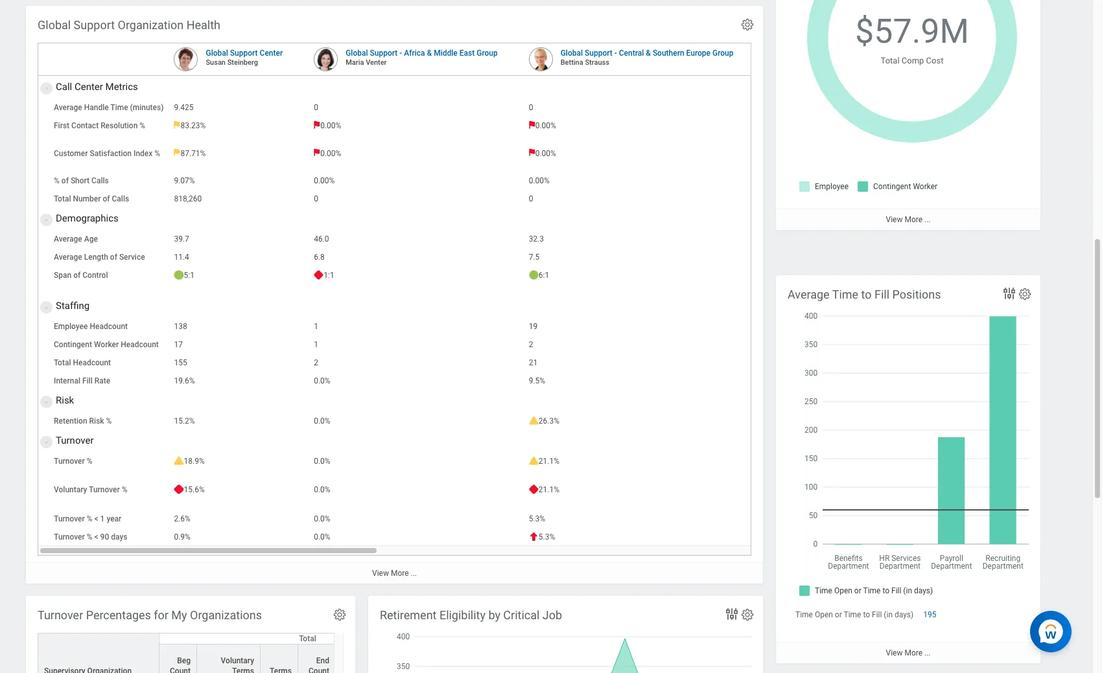 Task type: describe. For each thing, give the bounding box(es) containing it.
span
[[54, 271, 71, 280]]

global for global support organization health
[[38, 18, 71, 32]]

venter
[[366, 58, 387, 67]]

average for average handle time (minutes)
[[54, 103, 82, 112]]

global support center
[[206, 49, 283, 58]]

voluntary terms column header
[[197, 634, 261, 674]]

global support - central & southern europe group
[[561, 49, 734, 58]]

total inside $57.9m total comp cost
[[881, 56, 900, 65]]

view inside workforce cost visibility "element"
[[886, 215, 903, 224]]

0.9%
[[174, 533, 191, 542]]

total for total headcount
[[54, 359, 71, 368]]

turnover % < 1 year
[[54, 515, 121, 524]]

2 vertical spatial 1
[[100, 515, 105, 524]]

beg count
[[170, 657, 191, 674]]

susan steinberg
[[206, 58, 258, 67]]

beg count button
[[160, 645, 197, 674]]

6:1
[[539, 271, 549, 280]]

$57.9m button
[[855, 9, 971, 54]]

average for average length of service
[[54, 253, 82, 262]]

818,260
[[174, 195, 202, 204]]

short
[[71, 176, 90, 186]]

5:1
[[184, 271, 195, 280]]

total for total
[[299, 635, 316, 644]]

39.7
[[174, 235, 189, 244]]

% left short
[[54, 176, 60, 186]]

eligibility
[[440, 609, 486, 623]]

satisfaction
[[90, 149, 132, 158]]

first
[[54, 121, 69, 130]]

average time to fill positions element
[[776, 276, 1041, 664]]

voluntary terms button
[[197, 645, 260, 674]]

count for beg
[[170, 667, 191, 674]]

0 vertical spatial fill
[[875, 288, 890, 302]]

count for end
[[309, 667, 329, 674]]

1 horizontal spatial column header
[[261, 634, 298, 674]]

total button
[[160, 634, 456, 645]]

staffing
[[56, 300, 90, 312]]

21
[[529, 359, 538, 368]]

global support - central & southern europe group link
[[561, 46, 734, 58]]

workforce cost visibility element
[[776, 0, 1041, 230]]

% left 90
[[87, 533, 92, 542]]

africa
[[404, 49, 425, 58]]

1 vertical spatial 2
[[314, 359, 318, 368]]

terms
[[232, 667, 254, 674]]

$57.9m total comp cost
[[855, 12, 970, 65]]

employee
[[54, 322, 88, 331]]

17
[[174, 341, 183, 350]]

bettina
[[561, 58, 584, 67]]

2.6%
[[174, 515, 191, 524]]

bettina strauss
[[561, 58, 610, 67]]

percentages
[[86, 609, 151, 623]]

southern
[[653, 49, 685, 58]]

$57.9m
[[855, 12, 970, 51]]

employee headcount
[[54, 322, 128, 331]]

of right span
[[73, 271, 81, 280]]

beg count column header
[[160, 634, 197, 674]]

2 vertical spatial fill
[[872, 611, 882, 620]]

19
[[529, 322, 538, 331]]

view more ... link for global support organization health
[[26, 563, 763, 584]]

time open or time to fill (in days)
[[796, 611, 914, 620]]

end count button
[[298, 645, 335, 674]]

1 vertical spatial to
[[863, 611, 870, 620]]

83.23%
[[181, 121, 206, 130]]

demographics
[[56, 213, 119, 224]]

(in
[[884, 611, 893, 620]]

voluntary turnover %
[[54, 486, 127, 495]]

7.5
[[529, 253, 540, 262]]

collapse image for staffing
[[41, 300, 49, 316]]

cost
[[927, 56, 944, 65]]

& for africa
[[427, 49, 432, 58]]

calls for total number of calls
[[112, 195, 129, 204]]

number
[[73, 195, 101, 204]]

< for 1
[[94, 515, 98, 524]]

retirement eligibility by critical job
[[380, 609, 562, 623]]

support for global support - central & southern europe group
[[585, 49, 613, 58]]

index
[[134, 149, 153, 158]]

view for global support organization health
[[372, 569, 389, 579]]

turnover % < 90 days
[[54, 533, 127, 542]]

call
[[56, 81, 72, 93]]

global for global support - central & southern europe group
[[561, 49, 583, 58]]

of left short
[[61, 176, 69, 186]]

internal fill rate
[[54, 377, 110, 386]]

0 vertical spatial view more ... link
[[776, 209, 1041, 230]]

1:1
[[324, 271, 334, 280]]

(minutes)
[[130, 103, 164, 112]]

configure average time to fill positions image
[[1018, 287, 1032, 302]]

europe
[[687, 49, 711, 58]]

configure global support organization health image
[[741, 18, 755, 32]]

average for average time to fill positions
[[788, 288, 830, 302]]

central
[[619, 49, 644, 58]]

view for average time to fill positions
[[886, 649, 903, 658]]

total number of calls
[[54, 195, 129, 204]]

job
[[543, 609, 562, 623]]

turnover percentages for my organizations
[[38, 609, 262, 623]]

expand image
[[39, 86, 54, 94]]

average length of service
[[54, 253, 145, 262]]

total for total number of calls
[[54, 195, 71, 204]]

more inside workforce cost visibility "element"
[[905, 215, 923, 224]]

26.3%
[[539, 417, 560, 426]]

collapse image for risk
[[41, 395, 49, 411]]

1 horizontal spatial 2
[[529, 341, 533, 350]]

... for global support organization health
[[411, 569, 417, 579]]

0.0% for 2.6%
[[314, 515, 331, 524]]

critical
[[504, 609, 540, 623]]

configure and view chart data image
[[724, 607, 740, 623]]

length
[[84, 253, 108, 262]]

collapse image for turnover
[[41, 435, 49, 451]]

turnover for turnover %
[[54, 457, 85, 466]]

positions
[[893, 288, 941, 302]]

group for global support - central & southern europe group
[[713, 49, 734, 58]]

global support - africa & middle east group link
[[346, 46, 498, 58]]

headcount for total headcount
[[73, 359, 111, 368]]

turnover for turnover
[[56, 435, 94, 447]]

0 vertical spatial to
[[862, 288, 872, 302]]

% up voluntary turnover %
[[87, 457, 92, 466]]

contingent worker headcount
[[54, 341, 159, 350]]

support for global support - africa & middle east group
[[370, 49, 398, 58]]

time inside global support organization health "element"
[[110, 103, 128, 112]]

for
[[154, 609, 169, 623]]

more for average time to fill positions
[[905, 649, 923, 658]]

global support center link
[[206, 46, 283, 58]]

control
[[83, 271, 108, 280]]

1 for 138
[[314, 322, 318, 331]]

195
[[924, 611, 937, 620]]

- for africa
[[400, 49, 402, 58]]

maria venter
[[346, 58, 387, 67]]

resolution
[[101, 121, 138, 130]]

more for global support organization health
[[391, 569, 409, 579]]

of right length
[[110, 253, 117, 262]]

days
[[111, 533, 127, 542]]

headcount for employee headcount
[[90, 322, 128, 331]]

middle
[[434, 49, 458, 58]]

% up turnover % < 90 days at the bottom left of the page
[[87, 515, 92, 524]]

voluntary for terms
[[221, 657, 254, 666]]

11.4
[[174, 253, 189, 262]]

worker
[[94, 341, 119, 350]]



Task type: locate. For each thing, give the bounding box(es) containing it.
21.1%
[[539, 457, 560, 466], [539, 486, 560, 495]]

18.9%
[[184, 457, 205, 466]]

beg
[[177, 657, 191, 666]]

customer
[[54, 149, 88, 158]]

1 vertical spatial collapse image
[[41, 300, 49, 316]]

steinberg
[[227, 58, 258, 67]]

average handle time (minutes)
[[54, 103, 164, 112]]

1 vertical spatial 1
[[314, 341, 318, 350]]

average age
[[54, 235, 98, 244]]

0 vertical spatial <
[[94, 515, 98, 524]]

view more ... link for average time to fill positions
[[776, 643, 1041, 664]]

metrics
[[105, 81, 138, 93]]

2 vertical spatial more
[[905, 649, 923, 658]]

2 vertical spatial view more ... link
[[776, 643, 1041, 664]]

view more ... link inside global support organization health "element"
[[26, 563, 763, 584]]

global up call
[[38, 18, 71, 32]]

% up days
[[122, 486, 127, 495]]

& right africa
[[427, 49, 432, 58]]

1 vertical spatial view more ... link
[[26, 563, 763, 584]]

1 vertical spatial headcount
[[121, 341, 159, 350]]

total left "number"
[[54, 195, 71, 204]]

count down end
[[309, 667, 329, 674]]

0 horizontal spatial 2
[[314, 359, 318, 368]]

<
[[94, 515, 98, 524], [94, 533, 98, 542]]

voluntary for turnover
[[54, 486, 87, 495]]

138
[[174, 322, 187, 331]]

0 vertical spatial ...
[[925, 215, 931, 224]]

more inside global support organization health "element"
[[391, 569, 409, 579]]

0 horizontal spatial -
[[400, 49, 402, 58]]

... inside average time to fill positions element
[[925, 649, 931, 658]]

of right "number"
[[103, 195, 110, 204]]

&
[[427, 49, 432, 58], [646, 49, 651, 58]]

voluntary
[[54, 486, 87, 495], [221, 657, 254, 666]]

0 horizontal spatial group
[[477, 49, 498, 58]]

customer satisfaction index %
[[54, 149, 160, 158]]

configure retirement eligibility by critical job image
[[741, 608, 755, 623]]

global for global support center
[[206, 49, 228, 58]]

fill inside global support organization health "element"
[[82, 377, 93, 386]]

2 0.0% from the top
[[314, 417, 331, 426]]

1
[[314, 322, 318, 331], [314, 341, 318, 350], [100, 515, 105, 524]]

headcount
[[90, 322, 128, 331], [121, 341, 159, 350], [73, 359, 111, 368]]

- left the central
[[615, 49, 617, 58]]

2 vertical spatial view
[[886, 649, 903, 658]]

support inside global support center link
[[230, 49, 258, 58]]

1 vertical spatial voluntary
[[221, 657, 254, 666]]

health
[[187, 18, 220, 32]]

... for average time to fill positions
[[925, 649, 931, 658]]

5 0.0% from the top
[[314, 515, 331, 524]]

call center metrics
[[56, 81, 138, 93]]

1 vertical spatial <
[[94, 533, 98, 542]]

global for global support - africa & middle east group
[[346, 49, 368, 58]]

0 horizontal spatial calls
[[92, 176, 109, 186]]

row
[[38, 634, 457, 674]]

0 vertical spatial view more ...
[[886, 215, 931, 224]]

& right the central
[[646, 49, 651, 58]]

end count column header
[[298, 634, 336, 674]]

support
[[74, 18, 115, 32], [230, 49, 258, 58], [370, 49, 398, 58], [585, 49, 613, 58]]

calls for % of short calls
[[92, 176, 109, 186]]

configure turnover percentages for my organizations image
[[333, 608, 347, 623]]

46.0
[[314, 235, 329, 244]]

6 0.0% from the top
[[314, 533, 331, 542]]

open
[[815, 611, 833, 620]]

support for global support organization health
[[74, 18, 115, 32]]

21.1% for 15.6%
[[539, 486, 560, 495]]

0 vertical spatial 21.1%
[[539, 457, 560, 466]]

0
[[314, 103, 318, 112], [529, 103, 533, 112], [314, 195, 318, 204], [529, 195, 533, 204]]

1 horizontal spatial voluntary
[[221, 657, 254, 666]]

support for global support center
[[230, 49, 258, 58]]

... inside workforce cost visibility "element"
[[925, 215, 931, 224]]

strauss
[[585, 58, 610, 67]]

fill left the rate
[[82, 377, 93, 386]]

fill
[[875, 288, 890, 302], [82, 377, 93, 386], [872, 611, 882, 620]]

0.0% for 0.9%
[[314, 533, 331, 542]]

2 - from the left
[[615, 49, 617, 58]]

0.0% for 15.2%
[[314, 417, 331, 426]]

collapse image left staffing
[[41, 300, 49, 316]]

view more ... link
[[776, 209, 1041, 230], [26, 563, 763, 584], [776, 643, 1041, 664]]

collapse image
[[41, 395, 49, 411], [41, 435, 49, 451]]

1 collapse image from the top
[[41, 213, 49, 228]]

2 vertical spatial headcount
[[73, 359, 111, 368]]

comp
[[902, 56, 924, 65]]

retention
[[54, 417, 87, 426]]

...
[[925, 215, 931, 224], [411, 569, 417, 579], [925, 649, 931, 658]]

90
[[100, 533, 109, 542]]

1 0.0% from the top
[[314, 377, 331, 386]]

handle
[[84, 103, 109, 112]]

195 button
[[924, 610, 939, 621]]

total left comp
[[881, 56, 900, 65]]

% right retention
[[106, 417, 112, 426]]

0 vertical spatial voluntary
[[54, 486, 87, 495]]

collapse image for demographics
[[41, 213, 49, 228]]

voluntary down turnover %
[[54, 486, 87, 495]]

0 vertical spatial 1
[[314, 322, 318, 331]]

support up the venter
[[370, 49, 398, 58]]

1 horizontal spatial -
[[615, 49, 617, 58]]

headcount right worker
[[121, 341, 159, 350]]

1 vertical spatial 5.3%
[[539, 533, 555, 542]]

1 21.1% from the top
[[539, 457, 560, 466]]

center
[[260, 49, 283, 58], [75, 81, 103, 93]]

configure and view chart data image
[[1002, 286, 1018, 302]]

1 vertical spatial calls
[[112, 195, 129, 204]]

fill left (in
[[872, 611, 882, 620]]

more
[[905, 215, 923, 224], [391, 569, 409, 579], [905, 649, 923, 658]]

total up 'internal'
[[54, 359, 71, 368]]

0 vertical spatial headcount
[[90, 322, 128, 331]]

0.0%
[[314, 377, 331, 386], [314, 417, 331, 426], [314, 457, 331, 466], [314, 486, 331, 495], [314, 515, 331, 524], [314, 533, 331, 542]]

0 vertical spatial collapse image
[[41, 213, 49, 228]]

1 vertical spatial more
[[391, 569, 409, 579]]

% down (minutes)
[[140, 121, 145, 130]]

6.8
[[314, 253, 325, 262]]

retention risk %
[[54, 417, 112, 426]]

turnover for turnover % < 1 year
[[54, 515, 85, 524]]

9.425
[[174, 103, 194, 112]]

1 vertical spatial center
[[75, 81, 103, 93]]

average for average age
[[54, 235, 82, 244]]

1 vertical spatial 21.1%
[[539, 486, 560, 495]]

headcount up internal fill rate
[[73, 359, 111, 368]]

end count
[[309, 657, 329, 674]]

2 collapse image from the top
[[41, 300, 49, 316]]

1 horizontal spatial calls
[[112, 195, 129, 204]]

0 vertical spatial calls
[[92, 176, 109, 186]]

0.0% for 19.6%
[[314, 377, 331, 386]]

1 collapse image from the top
[[41, 395, 49, 411]]

1 < from the top
[[94, 515, 98, 524]]

risk down 'internal'
[[56, 395, 74, 407]]

turnover up year
[[89, 486, 120, 495]]

turnover up voluntary turnover %
[[54, 457, 85, 466]]

view
[[886, 215, 903, 224], [372, 569, 389, 579], [886, 649, 903, 658]]

turnover up turnover % < 90 days at the bottom left of the page
[[54, 515, 85, 524]]

< left year
[[94, 515, 98, 524]]

2 count from the left
[[309, 667, 329, 674]]

0 horizontal spatial voluntary
[[54, 486, 87, 495]]

1 vertical spatial risk
[[89, 417, 104, 426]]

headcount up worker
[[90, 322, 128, 331]]

support up "steinberg"
[[230, 49, 258, 58]]

< for 90
[[94, 533, 98, 542]]

0 vertical spatial more
[[905, 215, 923, 224]]

span of control
[[54, 271, 108, 280]]

voluntary up terms
[[221, 657, 254, 666]]

by
[[489, 609, 501, 623]]

voluntary inside popup button
[[221, 657, 254, 666]]

- for central
[[615, 49, 617, 58]]

risk right retention
[[89, 417, 104, 426]]

total up end count popup button
[[299, 635, 316, 644]]

... inside global support organization health "element"
[[411, 569, 417, 579]]

service
[[119, 253, 145, 262]]

view more ... inside average time to fill positions element
[[886, 649, 931, 658]]

support inside global support - africa & middle east group link
[[370, 49, 398, 58]]

1 vertical spatial ...
[[411, 569, 417, 579]]

1 group from the left
[[477, 49, 498, 58]]

1 vertical spatial view
[[372, 569, 389, 579]]

view more ... for average time to fill positions
[[886, 649, 931, 658]]

or
[[835, 611, 842, 620]]

more inside average time to fill positions element
[[905, 649, 923, 658]]

0 vertical spatial view
[[886, 215, 903, 224]]

to left the "positions"
[[862, 288, 872, 302]]

group right east
[[477, 49, 498, 58]]

0 vertical spatial 2
[[529, 341, 533, 350]]

1 horizontal spatial center
[[260, 49, 283, 58]]

voluntary inside global support organization health "element"
[[54, 486, 87, 495]]

age
[[84, 235, 98, 244]]

organizations
[[190, 609, 262, 623]]

column header down percentages
[[38, 634, 160, 674]]

column header right terms
[[261, 634, 298, 674]]

global support organization health element
[[26, 6, 1103, 584]]

% right index
[[155, 149, 160, 158]]

turnover
[[56, 435, 94, 447], [54, 457, 85, 466], [89, 486, 120, 495], [54, 515, 85, 524], [54, 533, 85, 542], [38, 609, 83, 623]]

calls right "number"
[[112, 195, 129, 204]]

collapse image
[[41, 213, 49, 228], [41, 300, 49, 316]]

global support organization health
[[38, 18, 220, 32]]

turnover down retention
[[56, 435, 94, 447]]

view more ... inside workforce cost visibility "element"
[[886, 215, 931, 224]]

turnover for turnover percentages for my organizations
[[38, 609, 83, 623]]

support inside global support - central & southern europe group link
[[585, 49, 613, 58]]

days)
[[895, 611, 914, 620]]

count
[[170, 667, 191, 674], [309, 667, 329, 674]]

total headcount
[[54, 359, 111, 368]]

collapse image left demographics
[[41, 213, 49, 228]]

1 horizontal spatial &
[[646, 49, 651, 58]]

support left organization
[[74, 18, 115, 32]]

0 vertical spatial risk
[[56, 395, 74, 407]]

susan
[[206, 58, 226, 67]]

0 horizontal spatial column header
[[38, 634, 160, 674]]

0 vertical spatial 5.3%
[[529, 515, 545, 524]]

my
[[171, 609, 187, 623]]

21.1% for 18.9%
[[539, 457, 560, 466]]

0 horizontal spatial &
[[427, 49, 432, 58]]

to left (in
[[863, 611, 870, 620]]

- left africa
[[400, 49, 402, 58]]

rate
[[94, 377, 110, 386]]

risk
[[56, 395, 74, 407], [89, 417, 104, 426]]

3 0.0% from the top
[[314, 457, 331, 466]]

global up "susan"
[[206, 49, 228, 58]]

32.3
[[529, 235, 544, 244]]

count down beg
[[170, 667, 191, 674]]

calls right short
[[92, 176, 109, 186]]

global up maria
[[346, 49, 368, 58]]

group right europe
[[713, 49, 734, 58]]

1 vertical spatial collapse image
[[41, 435, 49, 451]]

internal
[[54, 377, 80, 386]]

1 count from the left
[[170, 667, 191, 674]]

2 < from the top
[[94, 533, 98, 542]]

1 for 17
[[314, 341, 318, 350]]

group
[[477, 49, 498, 58], [713, 49, 734, 58]]

1 horizontal spatial group
[[713, 49, 734, 58]]

1 & from the left
[[427, 49, 432, 58]]

turnover left percentages
[[38, 609, 83, 623]]

1 - from the left
[[400, 49, 402, 58]]

year
[[107, 515, 121, 524]]

1 horizontal spatial risk
[[89, 417, 104, 426]]

turnover for turnover % < 90 days
[[54, 533, 85, 542]]

0.00%
[[321, 121, 341, 130], [535, 121, 556, 130], [321, 149, 341, 158], [535, 149, 556, 158], [314, 176, 335, 186], [529, 176, 550, 186]]

total inside popup button
[[299, 635, 316, 644]]

0 horizontal spatial count
[[170, 667, 191, 674]]

east
[[460, 49, 475, 58]]

total
[[881, 56, 900, 65], [54, 195, 71, 204], [54, 359, 71, 368], [299, 635, 316, 644]]

9.07%
[[174, 176, 195, 186]]

average time to fill positions
[[788, 288, 941, 302]]

row containing beg count
[[38, 634, 457, 674]]

2 collapse image from the top
[[41, 435, 49, 451]]

retirement eligibility by critical job element
[[368, 597, 763, 674]]

turnover down turnover % < 1 year
[[54, 533, 85, 542]]

4 0.0% from the top
[[314, 486, 331, 495]]

total row
[[38, 634, 457, 674]]

1 horizontal spatial count
[[309, 667, 329, 674]]

view more ... for global support organization health
[[372, 569, 417, 579]]

2 21.1% from the top
[[539, 486, 560, 495]]

0 horizontal spatial center
[[75, 81, 103, 93]]

average
[[54, 103, 82, 112], [54, 235, 82, 244], [54, 253, 82, 262], [788, 288, 830, 302]]

view inside average time to fill positions element
[[886, 649, 903, 658]]

turnover percentages for my organizations element
[[26, 597, 457, 674]]

2 & from the left
[[646, 49, 651, 58]]

count inside column header
[[309, 667, 329, 674]]

& for central
[[646, 49, 651, 58]]

count inside column header
[[170, 667, 191, 674]]

< left 90
[[94, 533, 98, 542]]

2 vertical spatial ...
[[925, 649, 931, 658]]

contingent
[[54, 341, 92, 350]]

support up strauss
[[585, 49, 613, 58]]

fill left the "positions"
[[875, 288, 890, 302]]

view inside global support organization health "element"
[[372, 569, 389, 579]]

global up bettina
[[561, 49, 583, 58]]

1 vertical spatial view more ...
[[372, 569, 417, 579]]

0 horizontal spatial risk
[[56, 395, 74, 407]]

1 vertical spatial fill
[[82, 377, 93, 386]]

2 group from the left
[[713, 49, 734, 58]]

view more ... inside global support organization health "element"
[[372, 569, 417, 579]]

column header
[[38, 634, 160, 674], [261, 634, 298, 674]]

group for global support - africa & middle east group
[[477, 49, 498, 58]]

maria
[[346, 58, 364, 67]]

2 vertical spatial view more ...
[[886, 649, 931, 658]]

0 vertical spatial collapse image
[[41, 395, 49, 411]]

0 vertical spatial center
[[260, 49, 283, 58]]

9.5%
[[529, 377, 545, 386]]

%
[[140, 121, 145, 130], [155, 149, 160, 158], [54, 176, 60, 186], [106, 417, 112, 426], [87, 457, 92, 466], [122, 486, 127, 495], [87, 515, 92, 524], [87, 533, 92, 542]]

global
[[38, 18, 71, 32], [206, 49, 228, 58], [346, 49, 368, 58], [561, 49, 583, 58]]



Task type: vqa. For each thing, say whether or not it's contained in the screenshot.


